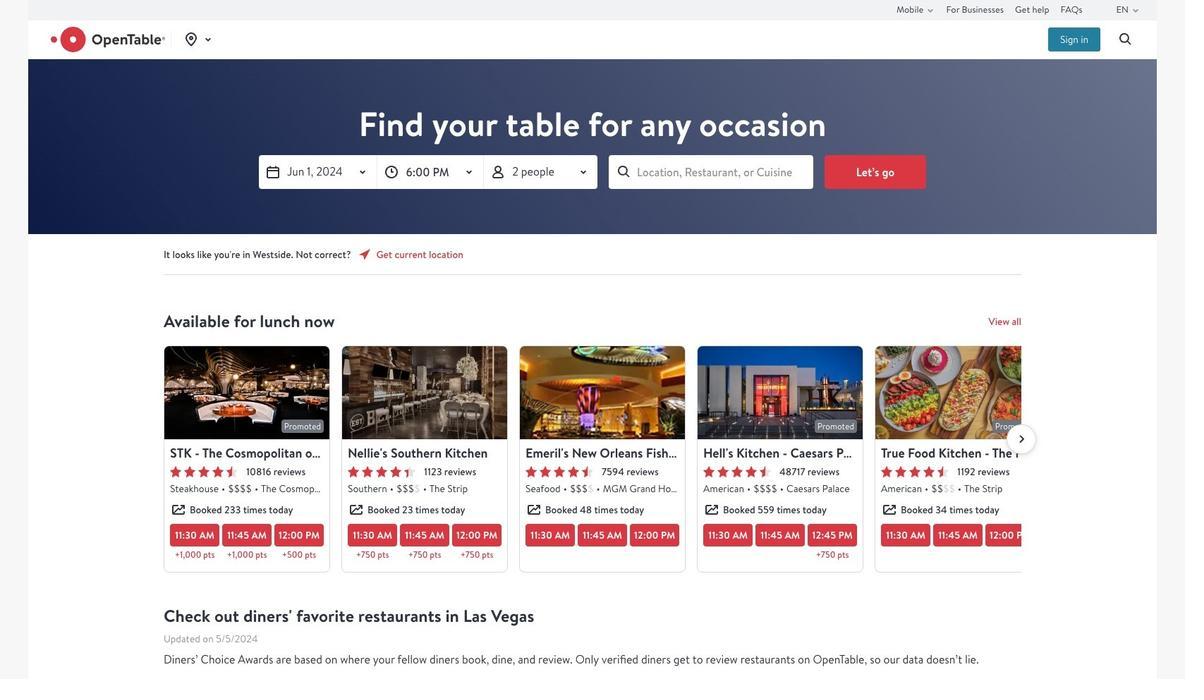 Task type: vqa. For each thing, say whether or not it's contained in the screenshot.
'4.3 stars' Image
yes



Task type: locate. For each thing, give the bounding box(es) containing it.
a photo of nellie's southern kitchen restaurant image
[[342, 347, 507, 440]]

Please input a Location, Restaurant or Cuisine field
[[609, 155, 814, 189]]

1 4.4 stars image from the left
[[170, 466, 238, 478]]

None field
[[609, 155, 814, 189]]

0 horizontal spatial 4.4 stars image
[[170, 466, 238, 478]]

2 4.4 stars image from the left
[[881, 466, 949, 478]]

a photo of emeril's new orleans fish house restaurant image
[[520, 347, 685, 440]]

1 horizontal spatial 4.4 stars image
[[881, 466, 949, 478]]

1 4.6 stars image from the left
[[526, 466, 593, 478]]

0 horizontal spatial 4.6 stars image
[[526, 466, 593, 478]]

4.6 stars image
[[526, 466, 593, 478], [704, 466, 771, 478]]

4.4 stars image
[[170, 466, 238, 478], [881, 466, 949, 478]]

1 horizontal spatial 4.6 stars image
[[704, 466, 771, 478]]

2 4.6 stars image from the left
[[704, 466, 771, 478]]

4.3 stars image
[[348, 466, 416, 478]]



Task type: describe. For each thing, give the bounding box(es) containing it.
a photo of stk - the cosmopolitan of las vegas restaurant image
[[164, 347, 330, 440]]

a photo of hell's kitchen - caesars palace las vegas restaurant image
[[698, 347, 863, 440]]

4.4 stars image for a photo of stk - the cosmopolitan of las vegas restaurant
[[170, 466, 238, 478]]

a photo of true food kitchen - the forum shops at caesars restaurant image
[[876, 347, 1041, 440]]

opentable logo image
[[51, 27, 165, 52]]

4.4 stars image for the a photo of true food kitchen - the forum shops at caesars restaurant
[[881, 466, 949, 478]]



